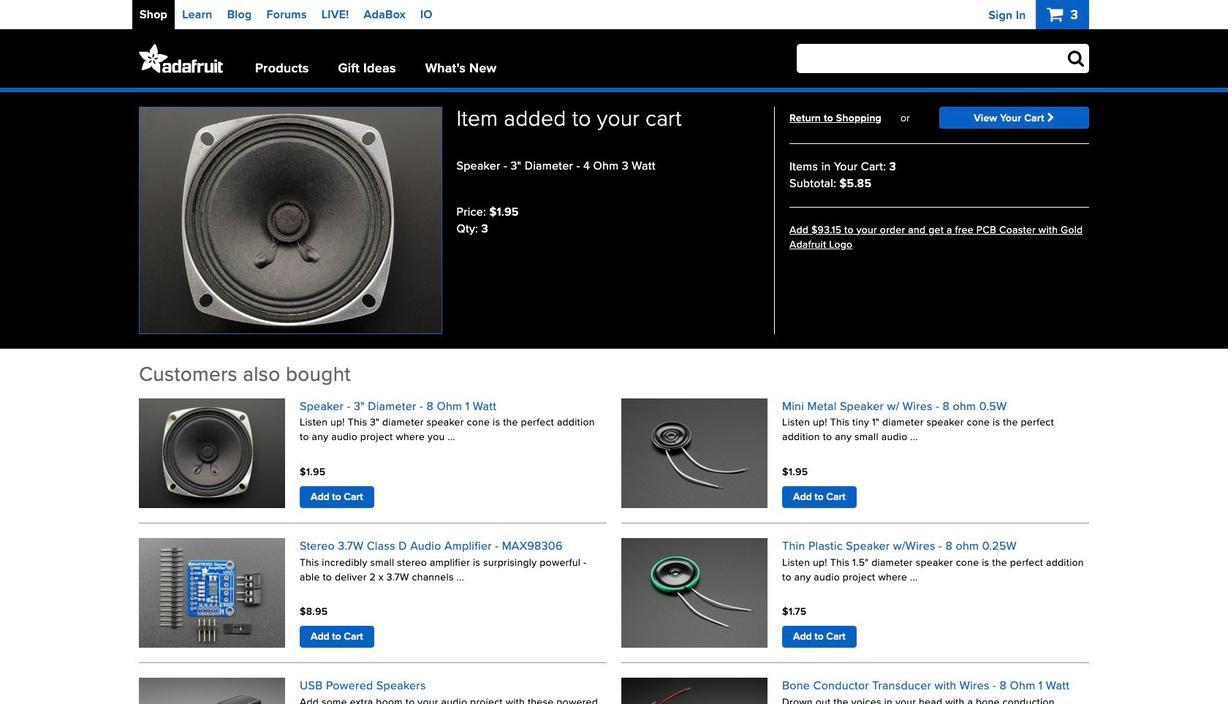 Task type: describe. For each thing, give the bounding box(es) containing it.
adafruit logo image
[[139, 44, 223, 73]]



Task type: vqa. For each thing, say whether or not it's contained in the screenshot.
text box
yes



Task type: locate. For each thing, give the bounding box(es) containing it.
chevron right image
[[1048, 113, 1055, 123]]

search image
[[1068, 49, 1084, 67]]

region
[[132, 363, 1097, 704]]

main content
[[139, 91, 1090, 121]]

None search field
[[773, 44, 1090, 73]]

shopping cart image
[[1047, 5, 1067, 23]]

None text field
[[797, 44, 1090, 73]]



